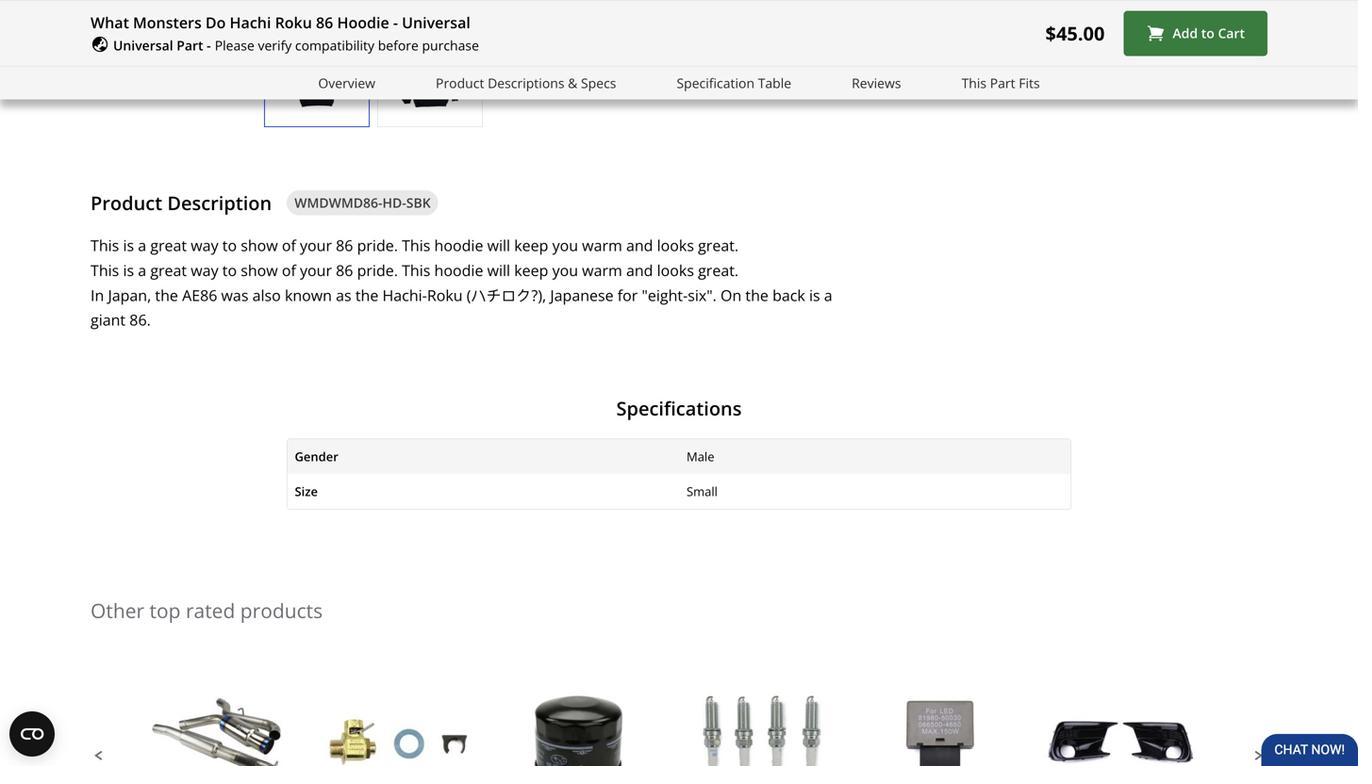 Task type: locate. For each thing, give the bounding box(es) containing it.
gender
[[295, 449, 339, 466]]

0 vertical spatial way
[[191, 235, 218, 256]]

top
[[150, 597, 181, 624]]

0 horizontal spatial for
[[618, 285, 638, 305]]

1 vertical spatial to
[[222, 235, 237, 256]]

other top rated products
[[91, 597, 323, 624]]

hd-
[[382, 194, 406, 212]]

0 vertical spatial will
[[487, 235, 510, 256]]

1 vertical spatial -
[[207, 36, 211, 54]]

overview link
[[318, 72, 375, 94]]

1 your from the top
[[300, 235, 332, 256]]

1 horizontal spatial universal
[[402, 12, 471, 33]]

add
[[1173, 24, 1198, 42]]

0 horizontal spatial the
[[155, 285, 178, 305]]

1 vertical spatial show
[[241, 260, 278, 281]]

2 wmdwmd86   -   what monsters do hachi roku 86 hoodie, image from the left
[[378, 41, 482, 108]]

roku inside this is a great way to show of your 86 pride.  this hoodie will keep you warm and looks great. this is a great way to show of your 86 pride.  this hoodie will keep you warm and looks great. in japan, the ae86 was also known as the hachi-roku (ハチロク?), japanese for "eight-six".  on the back is a giant 86.
[[427, 285, 463, 305]]

products
[[240, 597, 323, 624]]

way
[[191, 235, 218, 256], [191, 260, 218, 281]]

2 horizontal spatial the
[[746, 285, 769, 305]]

for
[[956, 18, 977, 38], [618, 285, 638, 305]]

table
[[758, 74, 792, 92]]

product
[[436, 74, 484, 92], [91, 190, 162, 216]]

your down 'wmdwmd86-'
[[300, 235, 332, 256]]

product for product descriptions & specs
[[436, 74, 484, 92]]

0 vertical spatial great
[[150, 235, 187, 256]]

1 vertical spatial universal
[[113, 36, 173, 54]]

on
[[721, 285, 742, 305]]

"eight-
[[642, 285, 688, 305]]

-
[[393, 12, 398, 33], [207, 36, 211, 54]]

86 up compatibility
[[316, 12, 333, 33]]

universal down monsters
[[113, 36, 173, 54]]

1 way from the top
[[191, 235, 218, 256]]

0 vertical spatial great.
[[698, 235, 739, 256]]

0 horizontal spatial wmdwmd86   -   what monsters do hachi roku 86 hoodie, image
[[265, 41, 369, 108]]

looks
[[657, 235, 694, 256], [657, 260, 694, 281]]

2 the from the left
[[355, 285, 379, 305]]

0 vertical spatial part
[[177, 36, 203, 54]]

1 wmdwmd86   -   what monsters do hachi roku 86 hoodie, image from the left
[[265, 41, 369, 108]]

is
[[952, 0, 963, 14], [123, 235, 134, 256], [123, 260, 134, 281], [809, 285, 820, 305]]

1 vertical spatial way
[[191, 260, 218, 281]]

0 vertical spatial you
[[552, 235, 578, 256]]

way up ae86 in the left of the page
[[191, 260, 218, 281]]

part down monsters
[[177, 36, 203, 54]]

1 vertical spatial you
[[552, 260, 578, 281]]

wmdwmd86   -   what monsters do hachi roku 86 hoodie, image
[[265, 41, 369, 108], [378, 41, 482, 108]]

do
[[206, 12, 226, 33]]

great
[[150, 235, 187, 256], [150, 260, 187, 281]]

hoodie
[[337, 12, 389, 33]]

1 horizontal spatial wmdwmd86   -   what monsters do hachi roku 86 hoodie, image
[[378, 41, 482, 108]]

for down new
[[956, 18, 977, 38]]

what monsters do hachi roku 86 hoodie - universal
[[91, 12, 471, 33]]

was
[[221, 285, 248, 305]]

part left fits
[[990, 74, 1015, 92]]

roku left (ハチロク?),
[[427, 285, 463, 305]]

cart
[[1218, 24, 1245, 42]]

1 warm from the top
[[582, 235, 622, 256]]

2 great. from the top
[[698, 260, 739, 281]]

to
[[1201, 24, 1215, 42], [222, 235, 237, 256], [222, 260, 237, 281]]

0 vertical spatial your
[[300, 235, 332, 256]]

0 vertical spatial hoodie
[[434, 235, 483, 256]]

- up before
[[393, 12, 398, 33]]

2 hoodie from the top
[[434, 260, 483, 281]]

1 great from the top
[[150, 235, 187, 256]]

website
[[898, 18, 952, 38]]

1 vertical spatial hoodie
[[434, 260, 483, 281]]

show
[[241, 235, 278, 256], [241, 260, 278, 281]]

86.
[[129, 310, 151, 330]]

six".
[[688, 285, 717, 305]]

rated
[[186, 597, 235, 624]]

add to cart button
[[1124, 11, 1268, 56]]

product down 'purchase'
[[436, 74, 484, 92]]

1 vertical spatial warm
[[582, 260, 622, 281]]

a
[[1083, 0, 1091, 14], [138, 235, 146, 256], [138, 260, 146, 281], [824, 285, 833, 305]]

2 looks from the top
[[657, 260, 694, 281]]

to right add
[[1201, 24, 1215, 42]]

0 horizontal spatial roku
[[275, 12, 312, 33]]

universal
[[402, 12, 471, 33], [113, 36, 173, 54]]

0 horizontal spatial -
[[207, 36, 211, 54]]

0 vertical spatial and
[[1001, 0, 1028, 14]]

to inside button
[[1201, 24, 1215, 42]]

fits
[[1019, 74, 1040, 92]]

1 horizontal spatial product
[[436, 74, 484, 92]]

the right on
[[746, 285, 769, 305]]

warranty.
[[687, 18, 754, 38]]

specification table
[[677, 74, 792, 92]]

hachi
[[230, 12, 271, 33]]

verify
[[258, 36, 292, 54]]

keep
[[514, 235, 548, 256], [514, 260, 548, 281]]

go to right image image
[[490, 63, 513, 86]]

product descriptions & specs
[[436, 74, 616, 92]]

great down product description at the left top of page
[[150, 235, 187, 256]]

you
[[552, 235, 578, 256], [552, 260, 578, 281]]

universal up 'purchase'
[[402, 12, 471, 33]]

additional
[[981, 18, 1051, 38]]

details.
[[1055, 18, 1105, 38]]

part for this
[[990, 74, 1015, 92]]

86 down 'wmdwmd86-'
[[336, 235, 353, 256]]

product up japan,
[[91, 190, 162, 216]]

and
[[1001, 0, 1028, 14], [626, 235, 653, 256], [626, 260, 653, 281]]

pride.
[[357, 235, 398, 256], [357, 260, 398, 281]]

carries
[[1032, 0, 1079, 14]]

open widget image
[[9, 712, 55, 757]]

1 vertical spatial will
[[487, 260, 510, 281]]

part
[[919, 0, 949, 14]]

the right "as"
[[355, 285, 379, 305]]

1 vertical spatial your
[[300, 260, 332, 281]]

your up the known
[[300, 260, 332, 281]]

1 horizontal spatial the
[[355, 285, 379, 305]]

way down description
[[191, 235, 218, 256]]

1 you from the top
[[552, 235, 578, 256]]

2 vertical spatial and
[[626, 260, 653, 281]]

1 vertical spatial for
[[618, 285, 638, 305]]

back
[[773, 285, 805, 305]]

wmdwmd86-
[[294, 194, 382, 212]]

1 vertical spatial pride.
[[357, 260, 398, 281]]

1 vertical spatial great
[[150, 260, 187, 281]]

2 show from the top
[[241, 260, 278, 281]]

0 vertical spatial product
[[436, 74, 484, 92]]

please
[[215, 36, 255, 54]]

86 up "as"
[[336, 260, 353, 281]]

&
[[568, 74, 578, 92]]

0 vertical spatial warm
[[582, 235, 622, 256]]

1 vertical spatial part
[[990, 74, 1015, 92]]

for left "eight-
[[618, 285, 638, 305]]

your
[[300, 235, 332, 256], [300, 260, 332, 281]]

descriptions
[[488, 74, 565, 92]]

1 vertical spatial roku
[[427, 285, 463, 305]]

1 horizontal spatial part
[[990, 74, 1015, 92]]

roku up universal part - please verify compatibility before purchase
[[275, 12, 312, 33]]

0 vertical spatial keep
[[514, 235, 548, 256]]

part for universal
[[177, 36, 203, 54]]

pride. up hachi-
[[357, 260, 398, 281]]

of
[[282, 235, 296, 256], [282, 260, 296, 281]]

0 vertical spatial looks
[[657, 235, 694, 256]]

- down do
[[207, 36, 211, 54]]

1 vertical spatial great.
[[698, 260, 739, 281]]

1 vertical spatial keep
[[514, 260, 548, 281]]

0 vertical spatial for
[[956, 18, 977, 38]]

2 of from the top
[[282, 260, 296, 281]]

0 vertical spatial roku
[[275, 12, 312, 33]]

2 pride. from the top
[[357, 260, 398, 281]]

0 vertical spatial to
[[1201, 24, 1215, 42]]

1 horizontal spatial roku
[[427, 285, 463, 305]]

the
[[155, 285, 178, 305], [355, 285, 379, 305], [746, 285, 769, 305]]

overview
[[318, 74, 375, 92]]

pride. down wmdwmd86-hd-sbk
[[357, 235, 398, 256]]

roku
[[275, 12, 312, 33], [427, 285, 463, 305]]

manufacturer
[[1121, 0, 1218, 14]]

1 the from the left
[[155, 285, 178, 305]]

to up was
[[222, 260, 237, 281]]

1 horizontal spatial -
[[393, 12, 398, 33]]

compatibility
[[295, 36, 375, 54]]

2 your from the top
[[300, 260, 332, 281]]

1 horizontal spatial for
[[956, 18, 977, 38]]

0 horizontal spatial part
[[177, 36, 203, 54]]

japanese
[[550, 285, 614, 305]]

0 vertical spatial pride.
[[357, 235, 398, 256]]

1 vertical spatial product
[[91, 190, 162, 216]]

the left ae86 in the left of the page
[[155, 285, 178, 305]]

a inside this part is new and carries a full manufacturer warranty. see manufacturer's website for additional details.
[[1083, 0, 1091, 14]]

will
[[487, 235, 510, 256], [487, 260, 510, 281]]

great up ae86 in the left of the page
[[150, 260, 187, 281]]

for inside this part is new and carries a full manufacturer warranty. see manufacturer's website for additional details.
[[956, 18, 977, 38]]

great.
[[698, 235, 739, 256], [698, 260, 739, 281]]

1 vertical spatial and
[[626, 235, 653, 256]]

0 vertical spatial universal
[[402, 12, 471, 33]]

(ハチロク?),
[[467, 285, 546, 305]]

1 vertical spatial looks
[[657, 260, 694, 281]]

1 vertical spatial of
[[282, 260, 296, 281]]

part
[[177, 36, 203, 54], [990, 74, 1015, 92]]

this
[[887, 0, 915, 14], [962, 74, 987, 92], [91, 235, 119, 256], [402, 235, 430, 256], [91, 260, 119, 281], [402, 260, 430, 281]]

hachi-
[[382, 285, 427, 305]]

0 vertical spatial show
[[241, 235, 278, 256]]

to down description
[[222, 235, 237, 256]]

1 will from the top
[[487, 235, 510, 256]]

1 vertical spatial 86
[[336, 235, 353, 256]]

monsters
[[133, 12, 202, 33]]

warm
[[582, 235, 622, 256], [582, 260, 622, 281]]

0 vertical spatial -
[[393, 12, 398, 33]]

0 horizontal spatial product
[[91, 190, 162, 216]]

0 vertical spatial of
[[282, 235, 296, 256]]

for inside this is a great way to show of your 86 pride.  this hoodie will keep you warm and looks great. this is a great way to show of your 86 pride.  this hoodie will keep you warm and looks great. in japan, the ae86 was also known as the hachi-roku (ハチロク?), japanese for "eight-six".  on the back is a giant 86.
[[618, 285, 638, 305]]



Task type: vqa. For each thing, say whether or not it's contained in the screenshot.
a subaru forester Thumbnail Image
no



Task type: describe. For each thing, give the bounding box(es) containing it.
product for product description
[[91, 190, 162, 216]]

2 warm from the top
[[582, 260, 622, 281]]

ae86
[[182, 285, 217, 305]]

giant
[[91, 310, 126, 330]]

2 great from the top
[[150, 260, 187, 281]]

add to cart
[[1173, 24, 1245, 42]]

3 the from the left
[[746, 285, 769, 305]]

2 way from the top
[[191, 260, 218, 281]]

1 show from the top
[[241, 235, 278, 256]]

what
[[91, 12, 129, 33]]

2 vertical spatial to
[[222, 260, 237, 281]]

1 hoodie from the top
[[434, 235, 483, 256]]

this part fits
[[962, 74, 1040, 92]]

0 horizontal spatial universal
[[113, 36, 173, 54]]

small
[[687, 484, 718, 501]]

before
[[378, 36, 419, 54]]

1 keep from the top
[[514, 235, 548, 256]]

description
[[167, 190, 272, 216]]

as
[[336, 285, 352, 305]]

wmdwmd86-hd-sbk
[[294, 194, 431, 212]]

1 looks from the top
[[657, 235, 694, 256]]

1 of from the top
[[282, 235, 296, 256]]

this inside this part is new and carries a full manufacturer warranty. see manufacturer's website for additional details.
[[887, 0, 915, 14]]

specification
[[677, 74, 755, 92]]

is inside this part is new and carries a full manufacturer warranty. see manufacturer's website for additional details.
[[952, 0, 963, 14]]

other
[[91, 597, 144, 624]]

product descriptions & specs link
[[436, 72, 616, 94]]

2 will from the top
[[487, 260, 510, 281]]

japan,
[[108, 285, 151, 305]]

2 keep from the top
[[514, 260, 548, 281]]

specification table link
[[677, 72, 792, 94]]

product description
[[91, 190, 272, 216]]

sbk
[[406, 194, 431, 212]]

$45.00
[[1046, 20, 1105, 46]]

reviews
[[852, 74, 901, 92]]

specifications
[[616, 396, 742, 422]]

specs
[[581, 74, 616, 92]]

male
[[687, 449, 714, 466]]

size
[[295, 484, 318, 501]]

also
[[252, 285, 281, 305]]

full
[[1095, 0, 1117, 14]]

1 pride. from the top
[[357, 235, 398, 256]]

this part is new and carries a full manufacturer warranty. see manufacturer's website for additional details.
[[687, 0, 1218, 38]]

new
[[967, 0, 997, 14]]

this is a great way to show of your 86 pride.  this hoodie will keep you warm and looks great. this is a great way to show of your 86 pride.  this hoodie will keep you warm and looks great. in japan, the ae86 was also known as the hachi-roku (ハチロク?), japanese for "eight-six".  on the back is a giant 86.
[[91, 235, 833, 330]]

this part fits link
[[962, 72, 1040, 94]]

known
[[285, 285, 332, 305]]

in
[[91, 285, 104, 305]]

0 vertical spatial 86
[[316, 12, 333, 33]]

1 great. from the top
[[698, 235, 739, 256]]

2 you from the top
[[552, 260, 578, 281]]

see
[[758, 18, 783, 38]]

purchase
[[422, 36, 479, 54]]

universal part - please verify compatibility before purchase
[[113, 36, 479, 54]]

manufacturer's
[[787, 18, 894, 38]]

and inside this part is new and carries a full manufacturer warranty. see manufacturer's website for additional details.
[[1001, 0, 1028, 14]]

reviews link
[[852, 72, 901, 94]]

2 vertical spatial 86
[[336, 260, 353, 281]]



